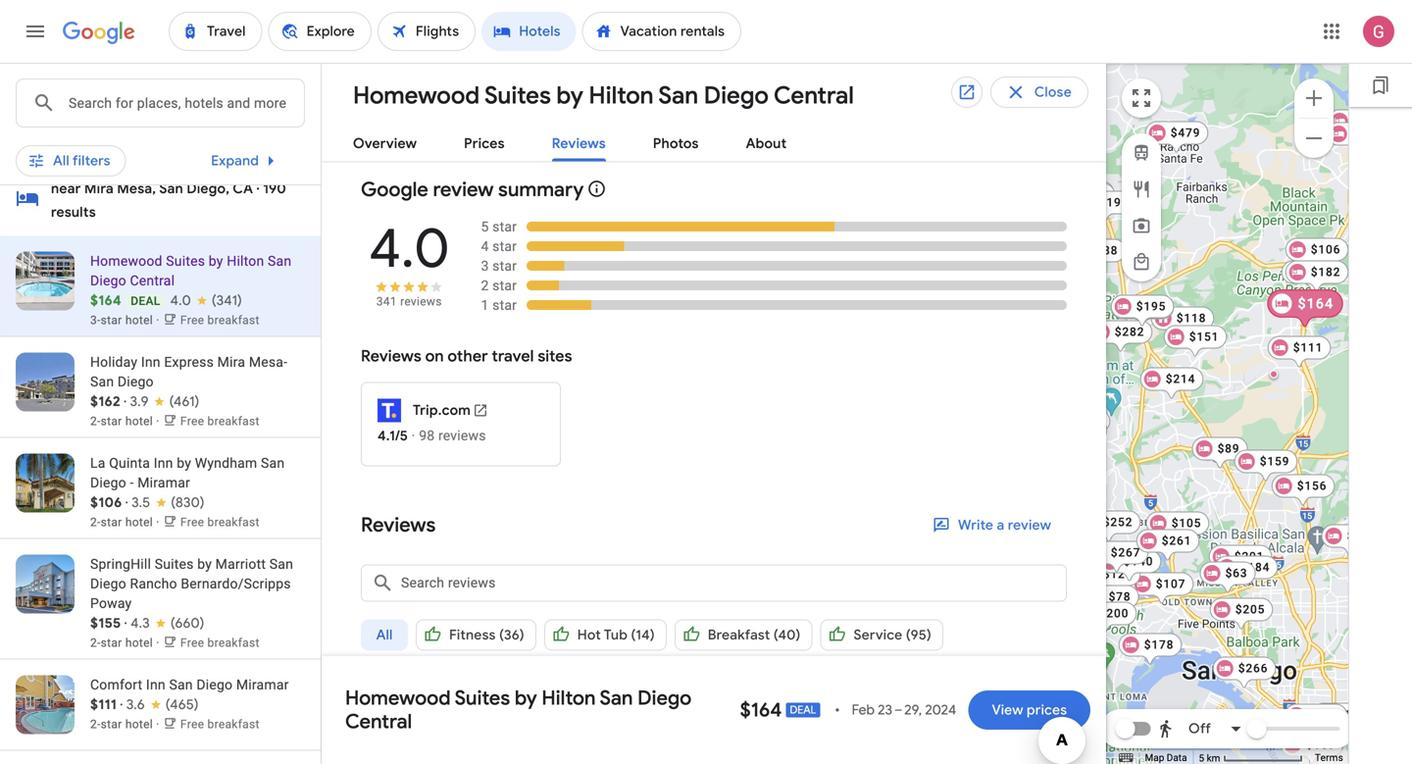 Task type: locate. For each thing, give the bounding box(es) containing it.
view
[[992, 701, 1023, 719]]

feb
[[852, 701, 875, 719]]

$164 down $182 link
[[1298, 295, 1334, 312]]

3 breakfast from the top
[[207, 515, 260, 529]]

reviews inside 4.1/5 · 98 reviews
[[438, 428, 486, 444]]

5
[[481, 219, 489, 235]]

3 2-star hotel · from the top
[[90, 636, 163, 650]]

star right "3"
[[493, 258, 517, 274]]

1 horizontal spatial review
[[1008, 516, 1051, 534]]

diego up 3.9
[[118, 374, 154, 390]]

hotel · down 3.9
[[125, 414, 160, 428]]

holiday
[[90, 354, 138, 370]]

$162 inside holiday inn express mira mesa- san diego $162 ·
[[90, 393, 120, 410]]

$106
[[1311, 243, 1341, 256], [90, 494, 122, 511]]

·
[[124, 393, 127, 410], [412, 428, 415, 444], [125, 494, 128, 511], [124, 614, 127, 632], [120, 696, 123, 714]]

diego inside heading
[[704, 81, 769, 111]]

5-star reviews 57 percent. text field
[[481, 217, 1067, 237]]

0 vertical spatial inn
[[141, 354, 161, 370]]

mira left mesa-
[[217, 354, 245, 370]]

(465)
[[166, 696, 199, 714]]

hotel · right 3-
[[125, 313, 160, 327]]

· left 3.5
[[125, 494, 128, 511]]

marine lodge miramar (on military base) access required image
[[1270, 370, 1278, 378]]

2 breakfast from the top
[[207, 414, 260, 428]]

4 2-star hotel · from the top
[[90, 717, 163, 731]]

terms link
[[1315, 752, 1344, 764]]

hotel · down 4.3
[[125, 636, 160, 650]]

review right a
[[1008, 516, 1051, 534]]

2 free breakfast from the top
[[180, 414, 260, 428]]

hot tub (14) button
[[544, 612, 667, 659]]

diego inside comfort inn san diego miramar $111 ·
[[197, 677, 233, 693]]

0 vertical spatial review
[[433, 177, 494, 202]]

2 horizontal spatial $164
[[1298, 295, 1334, 312]]

· left 98
[[412, 428, 415, 444]]

san right marriott
[[270, 556, 293, 572]]

hilton up (341)
[[227, 253, 264, 269]]

free breakfast for (830)
[[180, 515, 260, 529]]

homewood suites by hilton san diego central inside heading
[[353, 81, 854, 111]]

free down (830)
[[180, 515, 204, 529]]

$164 up 3-
[[90, 292, 121, 309]]

4.0 up the 341 reviews
[[369, 214, 450, 283]]

expand button
[[187, 137, 306, 184]]

1 horizontal spatial $164
[[740, 697, 782, 722]]

5 free from the top
[[180, 717, 204, 731]]

san down ca · 190
[[268, 253, 292, 269]]

zoom in map image
[[1303, 86, 1326, 110]]

+ 14 more
[[963, 673, 1026, 691]]

$125 link
[[1312, 703, 1375, 736]]

4.1/5
[[378, 427, 408, 445]]

0 horizontal spatial miramar
[[138, 475, 190, 491]]

write a review button
[[921, 502, 1067, 549]]

inn for (465)
[[146, 677, 166, 693]]

2-star hotel · down 3.9
[[90, 414, 163, 428]]

1 vertical spatial inn
[[154, 455, 173, 471]]

all filters inside filters form
[[53, 146, 111, 164]]

0 horizontal spatial 4.0
[[170, 292, 191, 309]]

2 horizontal spatial central
[[774, 81, 854, 111]]

hotel · for 3.6
[[125, 717, 160, 731]]

1 horizontal spatial $106
[[1311, 243, 1341, 256]]

$164 inside homewood suites by hilton san diego central $164 deal
[[90, 292, 121, 309]]

suites up rancho
[[155, 556, 194, 572]]

0 horizontal spatial $106
[[90, 494, 122, 511]]

0 vertical spatial reviews
[[400, 295, 442, 308]]

free breakfast down (461)
[[180, 414, 260, 428]]

suites up the prices
[[485, 81, 551, 111]]

2 2-star hotel · from the top
[[90, 515, 163, 529]]

0 vertical spatial reviews
[[552, 135, 606, 153]]

2-star hotel · for 3.5
[[90, 515, 163, 529]]

central inside homewood suites by hilton san diego central $164 deal
[[130, 273, 175, 289]]

free down 4 out of 5 stars from 341 reviews image
[[180, 313, 204, 327]]

by up (830)
[[177, 455, 191, 471]]

homewood suites by hilton san diego central $164 deal
[[90, 253, 292, 309]]

google
[[361, 177, 428, 202]]

hilton inside homewood suites by hilton san diego central $164 deal
[[227, 253, 264, 269]]

$118 link
[[1151, 307, 1214, 330]]

2-star hotel · for 3.9
[[90, 414, 163, 428]]

2- for miramar
[[90, 515, 101, 529]]

fitness
[[449, 626, 496, 644]]

5 breakfast from the top
[[207, 717, 260, 731]]

· inside holiday inn express mira mesa- san diego $162 ·
[[124, 393, 127, 410]]

family
[[642, 673, 684, 691]]

$155 down poway
[[90, 614, 121, 632]]

breakfast
[[708, 626, 770, 644]]

1 vertical spatial miramar
[[236, 677, 289, 693]]

all
[[53, 146, 69, 164], [53, 152, 69, 170], [376, 626, 393, 644]]

by down (36)
[[515, 686, 537, 711]]

1 horizontal spatial $162
[[1300, 299, 1330, 312]]

deal left •
[[790, 703, 816, 717]]

hilton up the 5-
[[589, 81, 654, 111]]

1 filters from the top
[[72, 146, 111, 164]]

free breakfast down comfort inn san diego miramar $111 ·
[[180, 717, 260, 731]]

· left 4.3
[[124, 614, 127, 632]]

1 vertical spatial $111
[[90, 696, 117, 713]]

homewood suites by hilton san diego central down (36)
[[345, 686, 692, 734]]

0 horizontal spatial $162
[[90, 393, 120, 410]]

free down (660)
[[180, 636, 204, 650]]

inn up 3.6 out of 5 stars from 465 reviews image
[[146, 677, 166, 693]]

homewood suites by hilton san diego central up the 5-
[[353, 81, 854, 111]]

$151
[[1189, 330, 1219, 344]]

2-star hotel · down 3.6
[[90, 717, 163, 731]]

0 horizontal spatial $155
[[90, 614, 121, 632]]

2-star hotel · down 3.5
[[90, 515, 163, 529]]

suites inside springhill suites by marriott san diego rancho bernardo/scripps poway $155 ·
[[155, 556, 194, 572]]

· inside 4.1/5 · 98 reviews
[[412, 428, 415, 444]]

property (91) button
[[493, 666, 622, 698]]

$188
[[1088, 244, 1118, 257]]

1 vertical spatial $106
[[90, 494, 122, 511]]

1 horizontal spatial deal
[[790, 703, 816, 717]]

4+ rating
[[447, 146, 505, 164]]

$201
[[1235, 550, 1264, 563]]

1 horizontal spatial $155
[[1307, 265, 1337, 279]]

map
[[1145, 752, 1165, 764]]

1 vertical spatial $162
[[90, 393, 120, 410]]

1
[[481, 297, 489, 313]]

la
[[90, 455, 105, 471]]

$267 link
[[1086, 541, 1149, 574]]

4 out of 5 stars from 341 reviews text field
[[369, 214, 450, 315]]

inn inside comfort inn san diego miramar $111 ·
[[146, 677, 166, 693]]

hilton inside heading
[[589, 81, 654, 111]]

0 vertical spatial homewood
[[353, 81, 480, 111]]

free breakfast for (660)
[[180, 636, 260, 650]]

san down holiday
[[90, 374, 114, 390]]

$111
[[1293, 341, 1323, 355], [90, 696, 117, 713]]

free breakfast for (461)
[[180, 414, 260, 428]]

2 filters from the top
[[72, 152, 111, 170]]

3 2- from the top
[[90, 636, 101, 650]]

$188 link
[[1063, 239, 1126, 272]]

star right or at the top of page
[[608, 146, 634, 164]]

breakfast (40)
[[708, 626, 801, 644]]

4 free from the top
[[180, 636, 204, 650]]

service
[[854, 626, 903, 644]]

diego down la
[[90, 475, 126, 491]]

2 vertical spatial inn
[[146, 677, 166, 693]]

1 free breakfast from the top
[[180, 313, 260, 327]]

free breakfast down (830)
[[180, 515, 260, 529]]

deal inside homewood suites by hilton san diego central $164 deal
[[131, 294, 160, 308]]

2 2- from the top
[[90, 515, 101, 529]]

san right wyndham
[[261, 455, 285, 471]]

breakfast up wyndham
[[207, 414, 260, 428]]

4 free breakfast from the top
[[180, 636, 260, 650]]

1 vertical spatial $155
[[90, 614, 121, 632]]

star
[[608, 146, 634, 164], [493, 219, 517, 235], [493, 238, 517, 255], [493, 258, 517, 274], [493, 278, 517, 294], [493, 297, 517, 313], [101, 313, 122, 327], [101, 414, 122, 428], [101, 515, 122, 529], [101, 636, 122, 650], [101, 717, 122, 731]]

filters inside form
[[72, 146, 111, 164]]

3 hotel · from the top
[[125, 515, 160, 529]]

tab list
[[322, 119, 1106, 162]]

homewood inside heading
[[353, 81, 480, 111]]

2 all filters from the top
[[53, 152, 111, 170]]

under
[[167, 146, 207, 164]]

2- down poway
[[90, 636, 101, 650]]

by inside heading
[[557, 81, 583, 111]]

star up holiday
[[101, 313, 122, 327]]

empress hotel la jolla, $165 image
[[1044, 418, 1108, 452]]

$111 down $162 link
[[1293, 341, 1323, 355]]

homewood suites by hilton san diego central heading
[[337, 78, 854, 112]]

$200 link
[[1074, 602, 1137, 635]]

1 breakfast from the top
[[207, 313, 260, 327]]

filters form
[[16, 63, 1026, 198]]

2 vertical spatial homewood
[[345, 686, 451, 711]]

0 vertical spatial $155
[[1307, 265, 1337, 279]]

1 vertical spatial central
[[130, 273, 175, 289]]

$184
[[1240, 561, 1270, 574]]

hotel · for 3.5
[[125, 515, 160, 529]]

san inside springhill suites by marriott san diego rancho bernardo/scripps poway $155 ·
[[270, 556, 293, 572]]

$105
[[1172, 516, 1202, 530]]

0 vertical spatial mira
[[84, 180, 114, 198]]

1 free from the top
[[180, 313, 204, 327]]

1 2-star hotel · from the top
[[90, 414, 163, 428]]

(95)
[[906, 626, 932, 644]]

breakfast down "bernardo/scripps"
[[207, 636, 260, 650]]

review down 4+ rating button
[[433, 177, 494, 202]]

(91)
[[587, 673, 611, 691]]

open in new tab image
[[958, 83, 976, 102]]

hotel · down 3.5
[[125, 515, 160, 529]]

holiday inn express mira mesa- san diego $162 ·
[[90, 354, 288, 410]]

+ 14 more button
[[951, 666, 1038, 698]]

breakfast for (660)
[[207, 636, 260, 650]]

diego up the (465) at the bottom left of the page
[[197, 677, 233, 693]]

homewood suites by hilton san diego central
[[353, 81, 854, 111], [345, 686, 692, 734]]

1 vertical spatial mira
[[217, 354, 245, 370]]

main menu image
[[24, 20, 47, 43]]

all filters button up near
[[16, 139, 126, 171]]

0 vertical spatial central
[[774, 81, 854, 111]]

$106 left 3.5
[[90, 494, 122, 511]]

0 horizontal spatial $111
[[90, 696, 117, 713]]

341
[[376, 295, 397, 308]]

san up the (465) at the bottom left of the page
[[169, 677, 193, 693]]

inn inside holiday inn express mira mesa- san diego $162 ·
[[141, 354, 161, 370]]

review
[[433, 177, 494, 202], [1008, 516, 1051, 534]]

$129
[[1103, 567, 1133, 581]]

1 all filters button from the top
[[16, 137, 126, 184]]

reviews down the trip.com
[[438, 428, 486, 444]]

san inside holiday inn express mira mesa- san diego $162 ·
[[90, 374, 114, 390]]

1-star reviews 12 percent. text field
[[481, 296, 1067, 315]]

· left 3.9
[[124, 393, 127, 410]]

3.6 out of 5 stars from 465 reviews image
[[126, 695, 199, 715]]

2- down comfort
[[90, 717, 101, 731]]

by inside springhill suites by marriott san diego rancho bernardo/scripps poway $155 ·
[[197, 556, 212, 572]]

$164 for $164 deal
[[740, 697, 782, 722]]

$106 link
[[1286, 238, 1349, 271]]

2 free from the top
[[180, 414, 204, 428]]

inn right the quinta
[[154, 455, 173, 471]]

Check-out text field
[[630, 77, 749, 123]]

$137
[[1102, 565, 1132, 579]]

price button
[[653, 139, 753, 171]]

view prices button
[[968, 687, 1091, 734]]

free for (830)
[[180, 515, 204, 529]]

Search for places, hotels and more text field
[[68, 79, 304, 127]]

1 vertical spatial 4.0
[[170, 292, 191, 309]]

reviews right the 341
[[400, 295, 442, 308]]

4- or 5-star button
[[525, 139, 645, 171]]

$156
[[1297, 479, 1327, 493]]

$164 down breakfast (40)
[[740, 697, 782, 722]]

star right 1
[[493, 297, 517, 313]]

free down the (465) at the bottom left of the page
[[180, 717, 204, 731]]

more
[[992, 673, 1026, 691]]

central up offers
[[774, 81, 854, 111]]

$155 inside $155 link
[[1307, 265, 1337, 279]]

$106 inside la quinta inn by wyndham san diego - miramar $106 ·
[[90, 494, 122, 511]]

0 horizontal spatial deal
[[131, 294, 160, 308]]

by up 4 out of 5 stars from 341 reviews image
[[209, 253, 223, 269]]

1 vertical spatial reviews
[[438, 428, 486, 444]]

homewood
[[353, 81, 480, 111], [90, 253, 162, 269], [345, 686, 451, 711]]

breakfast up marriott
[[207, 515, 260, 529]]

suites up 4 out of 5 stars from 341 reviews image
[[166, 253, 205, 269]]

1 vertical spatial deal
[[790, 703, 816, 717]]

miramar inside la quinta inn by wyndham san diego - miramar $106 ·
[[138, 475, 190, 491]]

poway
[[90, 595, 132, 612]]

2 vertical spatial central
[[345, 709, 412, 734]]

0 vertical spatial miramar
[[138, 475, 190, 491]]

star inside button
[[608, 146, 634, 164]]

all filters button up results
[[16, 137, 126, 184]]

filters
[[72, 146, 111, 164], [72, 152, 111, 170]]

3
[[481, 258, 489, 274]]

0 horizontal spatial central
[[130, 273, 175, 289]]

0 horizontal spatial $164
[[90, 292, 121, 309]]

0 vertical spatial $106
[[1311, 243, 1341, 256]]

0 vertical spatial $111
[[1293, 341, 1323, 355]]

inn for (461)
[[141, 354, 161, 370]]

diego up 3-
[[90, 273, 126, 289]]

(461)
[[169, 393, 199, 410]]

by left marriott
[[197, 556, 212, 572]]

diego inside la quinta inn by wyndham san diego - miramar $106 ·
[[90, 475, 126, 491]]

1 horizontal spatial miramar
[[236, 677, 289, 693]]

0 vertical spatial 4.0
[[369, 214, 450, 283]]

· inside la quinta inn by wyndham san diego - miramar $106 ·
[[125, 494, 128, 511]]

breakfast down (341)
[[207, 313, 260, 327]]

mira inside near mira mesa, san diego, ca · 190 results
[[84, 180, 114, 198]]

free breakfast down (660)
[[180, 636, 260, 650]]

4.3 out of 5 stars from 660 reviews image
[[131, 613, 204, 633]]

free breakfast down (341)
[[180, 313, 260, 327]]

photos
[[653, 135, 699, 153]]

1 vertical spatial review
[[1008, 516, 1051, 534]]

4 2- from the top
[[90, 717, 101, 731]]

hilton down the hot
[[542, 686, 596, 711]]

bernardo/scripps
[[181, 576, 291, 592]]

mira
[[84, 180, 114, 198], [217, 354, 245, 370]]

diego inside homewood suites by hilton san diego central $164 deal
[[90, 273, 126, 289]]

$164 deal
[[740, 697, 816, 722]]

3 free breakfast from the top
[[180, 515, 260, 529]]

breakfast down comfort inn san diego miramar $111 ·
[[207, 717, 260, 731]]

by
[[557, 81, 583, 111], [209, 253, 223, 269], [177, 455, 191, 471], [197, 556, 212, 572], [515, 686, 537, 711]]

341 reviews
[[376, 295, 442, 308]]

star up springhill at the bottom of page
[[101, 515, 122, 529]]

$164 for $164
[[1298, 295, 1334, 312]]

breakfast
[[207, 313, 260, 327], [207, 414, 260, 428], [207, 515, 260, 529], [207, 636, 260, 650], [207, 717, 260, 731]]

2 vertical spatial hilton
[[542, 686, 596, 711]]

· left 3.6
[[120, 696, 123, 714]]

diego inside holiday inn express mira mesa- san diego $162 ·
[[118, 374, 154, 390]]

$164
[[90, 292, 121, 309], [1298, 295, 1334, 312], [740, 697, 782, 722]]

hotel · down 3.6
[[125, 717, 160, 731]]

$252 link
[[1078, 511, 1141, 544]]

$130 link
[[1285, 704, 1348, 737]]

1 hotel · from the top
[[125, 313, 160, 327]]

4 out of 5 stars from 341 reviews image
[[170, 291, 242, 310]]

homewood up 3-star hotel ·
[[90, 253, 162, 269]]

1 vertical spatial homewood
[[90, 253, 162, 269]]

spa, amenities, not selected image
[[263, 146, 281, 164]]

free for (465)
[[180, 717, 204, 731]]

0 horizontal spatial mira
[[84, 180, 114, 198]]

diego
[[704, 81, 769, 111], [90, 273, 126, 289], [118, 374, 154, 390], [90, 475, 126, 491], [90, 576, 126, 592], [197, 677, 233, 693], [638, 686, 692, 711]]

$162 down $182 link
[[1300, 299, 1330, 312]]

$105 link
[[1146, 511, 1210, 545]]

san right mesa,
[[159, 180, 183, 198]]

5 star
[[481, 219, 517, 235]]

0 vertical spatial deal
[[131, 294, 160, 308]]

off
[[1189, 720, 1211, 738]]

san inside heading
[[658, 81, 699, 111]]

$169
[[1306, 738, 1336, 752]]

4-
[[558, 146, 573, 164]]

2 hotel · from the top
[[125, 414, 160, 428]]

deal up 3-star hotel ·
[[131, 294, 160, 308]]

2-star hotel · down 4.3
[[90, 636, 163, 650]]

inn right holiday
[[141, 354, 161, 370]]

1 horizontal spatial central
[[345, 709, 412, 734]]

free down (461)
[[180, 414, 204, 428]]

central inside heading
[[774, 81, 854, 111]]

5 free breakfast from the top
[[180, 717, 260, 731]]

2- up la
[[90, 414, 101, 428]]

1 horizontal spatial mira
[[217, 354, 245, 370]]

2- for ·
[[90, 414, 101, 428]]

san up photos
[[658, 81, 699, 111]]

or
[[576, 146, 590, 164]]

$155 inside springhill suites by marriott san diego rancho bernardo/scripps poway $155 ·
[[90, 614, 121, 632]]

2- up springhill at the bottom of page
[[90, 515, 101, 529]]

$111 down comfort
[[90, 696, 117, 713]]

central down cleanliness at left
[[345, 709, 412, 734]]

near mira mesa, san diego, ca · 190 results heading
[[51, 177, 309, 224]]

star down comfort
[[101, 717, 122, 731]]

$162 left 3.9
[[90, 393, 120, 410]]

service (95)
[[854, 626, 932, 644]]

4.0 left (341)
[[170, 292, 191, 309]]

4 hotel · from the top
[[125, 636, 160, 650]]

0 vertical spatial hilton
[[589, 81, 654, 111]]

free breakfast for (341)
[[180, 313, 260, 327]]

diego inside springhill suites by marriott san diego rancho bernardo/scripps poway $155 ·
[[90, 576, 126, 592]]

4 breakfast from the top
[[207, 636, 260, 650]]

google review summary
[[361, 177, 584, 202]]

close
[[1035, 83, 1072, 101]]

5 hotel · from the top
[[125, 717, 160, 731]]

1 horizontal spatial $111
[[1293, 341, 1323, 355]]

3.9 out of 5 stars from 461 reviews image
[[130, 392, 199, 411]]

2 vertical spatial reviews
[[361, 512, 436, 537]]

free for (341)
[[180, 313, 204, 327]]

2- for poway
[[90, 636, 101, 650]]

1 vertical spatial hilton
[[227, 253, 264, 269]]

hot
[[578, 626, 601, 644]]

· inside springhill suites by marriott san diego rancho bernardo/scripps poway $155 ·
[[124, 614, 127, 632]]

zoom out map image
[[1303, 126, 1326, 150]]

$155 up $164 link
[[1307, 265, 1337, 279]]

1 all filters from the top
[[53, 146, 111, 164]]

mira right near
[[84, 180, 114, 198]]

3 free from the top
[[180, 515, 204, 529]]

2-star hotel · for 4.3
[[90, 636, 163, 650]]

0 vertical spatial homewood suites by hilton san diego central
[[353, 81, 854, 111]]

diego up "about"
[[704, 81, 769, 111]]

1 2- from the top
[[90, 414, 101, 428]]

hotel · for 3.9
[[125, 414, 160, 428]]

central up 3-star hotel ·
[[130, 273, 175, 289]]



Task type: describe. For each thing, give the bounding box(es) containing it.
miramar inside comfort inn san diego miramar $111 ·
[[236, 677, 289, 693]]

3.6
[[126, 696, 145, 714]]

1 horizontal spatial 4.0
[[369, 214, 450, 283]]

by inside homewood suites by hilton san diego central $164 deal
[[209, 253, 223, 269]]

map region
[[1106, 63, 1350, 764]]

hotel · for 4.3
[[125, 636, 160, 650]]

Check-in text field
[[439, 77, 556, 123]]

3-star reviews 7 percent. text field
[[481, 256, 1067, 276]]

comfort
[[90, 677, 142, 693]]

$97 link
[[1322, 524, 1377, 558]]

all inside filters form
[[53, 146, 69, 164]]

4- or 5-star
[[558, 146, 634, 164]]

$201 link
[[1209, 545, 1272, 578]]

by inside la quinta inn by wyndham san diego - miramar $106 ·
[[177, 455, 191, 471]]

reviews inside tab list
[[552, 135, 606, 153]]

1 vertical spatial homewood suites by hilton san diego central
[[345, 686, 692, 734]]

2 all filters button from the top
[[16, 139, 126, 171]]

2
[[481, 278, 489, 294]]

free for (461)
[[180, 414, 204, 428]]

suites down fitness (36)
[[455, 686, 510, 711]]

$479
[[1171, 126, 1201, 140]]

$63
[[1226, 566, 1248, 580]]

$267
[[1111, 546, 1141, 560]]

3-star hotel ·
[[90, 313, 163, 327]]

$78
[[1109, 590, 1131, 604]]

cleanliness
[[373, 673, 447, 691]]

$118
[[1177, 311, 1207, 325]]

on
[[425, 346, 444, 366]]

mira inside holiday inn express mira mesa- san diego $162 ·
[[217, 354, 245, 370]]

$111 inside $111 link
[[1293, 341, 1323, 355]]

3.5
[[132, 494, 150, 511]]

star inside text field
[[493, 297, 517, 313]]

star right 5
[[493, 219, 517, 235]]

$205 link
[[1210, 598, 1273, 631]]

san left family
[[600, 686, 633, 711]]

breakfast for (465)
[[207, 717, 260, 731]]

$107
[[1156, 577, 1186, 591]]

4.0 inside 4 out of 5 stars from 341 reviews image
[[170, 292, 191, 309]]

0 horizontal spatial review
[[433, 177, 494, 202]]

$178 link
[[1119, 633, 1182, 666]]

3.5 out of 5 stars from 830 reviews image
[[132, 493, 205, 512]]

cleanliness (71)
[[373, 673, 473, 691]]

property
[[526, 673, 584, 691]]

$89
[[1218, 442, 1240, 456]]

expand
[[211, 152, 259, 170]]

guest rating, not selected image
[[886, 146, 903, 164]]

(36)
[[499, 626, 525, 644]]

write
[[958, 516, 994, 534]]

$140 link
[[1098, 550, 1162, 583]]

0 vertical spatial $162
[[1300, 299, 1330, 312]]

$169 link
[[1281, 733, 1344, 764]]

view larger map image
[[1130, 86, 1153, 110]]

diego down (14)
[[638, 686, 692, 711]]

$266
[[1239, 662, 1268, 675]]

under $50 button
[[134, 139, 247, 171]]

diego,
[[187, 180, 230, 198]]

2-star hotel · for 3.6
[[90, 717, 163, 731]]

san inside la quinta inn by wyndham san diego - miramar $106 ·
[[261, 455, 285, 471]]

about
[[746, 135, 787, 153]]

pool button
[[332, 139, 405, 171]]

4-star reviews 18 percent. text field
[[481, 237, 1067, 256]]

(830)
[[171, 494, 205, 511]]

summary
[[498, 177, 584, 202]]

springhill
[[90, 556, 151, 572]]

+
[[963, 673, 971, 691]]

5-
[[594, 146, 608, 164]]

$107 link
[[1131, 572, 1194, 606]]

review inside button
[[1008, 516, 1051, 534]]

breakfast for (461)
[[207, 414, 260, 428]]

$150 link
[[1111, 296, 1174, 329]]

free for (660)
[[180, 636, 204, 650]]

san inside comfort inn san diego miramar $111 ·
[[169, 677, 193, 693]]

$261
[[1162, 534, 1192, 548]]

pool
[[366, 146, 394, 164]]

number of travelers. current number of travelers is 2. image
[[829, 88, 852, 112]]

san inside homewood suites by hilton san diego central $164 deal
[[268, 253, 292, 269]]

98
[[419, 428, 435, 444]]

3-
[[90, 313, 101, 327]]

fitness (36)
[[449, 626, 525, 644]]

$195
[[1137, 300, 1166, 313]]

· inside comfort inn san diego miramar $111 ·
[[120, 696, 123, 714]]

reviews inside text field
[[400, 295, 442, 308]]

property (91)
[[526, 673, 611, 691]]

star right 4
[[493, 238, 517, 255]]

homewood inside homewood suites by hilton san diego central $164 deal
[[90, 253, 162, 269]]

4.1/5 · 98 reviews
[[378, 427, 486, 445]]

breakfast for (830)
[[207, 515, 260, 529]]

1 vertical spatial reviews
[[361, 346, 421, 366]]

2-star reviews 6 percent. text field
[[481, 276, 1067, 296]]

suites inside the homewood suites by hilton san diego central heading
[[485, 81, 551, 111]]

$282 link
[[1089, 320, 1153, 354]]

close button
[[990, 77, 1089, 108]]

deal inside $164 deal
[[790, 703, 816, 717]]

suites inside homewood suites by hilton san diego central $164 deal
[[166, 253, 205, 269]]

-
[[130, 475, 134, 491]]

other
[[448, 346, 488, 366]]

hot tub (14)
[[578, 626, 655, 644]]

travel
[[492, 346, 534, 366]]

4+ rating button
[[413, 139, 517, 171]]

$125
[[1338, 708, 1367, 721]]

free breakfast for (465)
[[180, 717, 260, 731]]

holiday inn express & suites solana beach-del mar, an ihg hotel, $131 image
[[1051, 181, 1114, 214]]

star down poway
[[101, 636, 122, 650]]

near
[[51, 180, 81, 198]]

rating
[[466, 146, 505, 164]]

Review search input text field
[[401, 573, 1058, 593]]

$178
[[1144, 638, 1174, 652]]

$205
[[1236, 603, 1265, 616]]

ca · 190
[[233, 180, 286, 198]]

breakfast for (341)
[[207, 313, 260, 327]]

miramar hotel checkin image
[[1270, 371, 1278, 379]]

$282
[[1115, 325, 1145, 339]]

san inside near mira mesa, san diego, ca · 190 results
[[159, 180, 183, 198]]

$111 inside comfort inn san diego miramar $111 ·
[[90, 696, 117, 713]]

star up la
[[101, 414, 122, 428]]

$479 link
[[1145, 121, 1209, 154]]

family (25)
[[642, 673, 713, 691]]

fitness (36) button
[[416, 612, 536, 659]]

$200
[[1099, 607, 1129, 620]]

$159 link
[[1235, 450, 1298, 483]]

results
[[51, 204, 96, 221]]

la jolla cove hotel & suites, $216 image
[[1047, 409, 1111, 443]]

marriott
[[215, 556, 266, 572]]

la quinta inn by wyndham san diego - miramar $106 ·
[[90, 455, 285, 511]]

(71)
[[450, 673, 473, 691]]

$184 link
[[1215, 556, 1278, 589]]

hotel · for 4.0
[[125, 313, 160, 327]]

clear image
[[332, 89, 356, 113]]

$78 link
[[1083, 585, 1139, 618]]

feb 23 – 29, 2024
[[852, 701, 957, 719]]

$159
[[1260, 455, 1290, 468]]

(14)
[[631, 626, 655, 644]]

(40)
[[774, 626, 801, 644]]

tab list containing overview
[[322, 119, 1106, 162]]

wyndham
[[195, 455, 257, 471]]

tub
[[604, 626, 628, 644]]

keyboard shortcuts image
[[1119, 753, 1133, 762]]

inn inside la quinta inn by wyndham san diego - miramar $106 ·
[[154, 455, 173, 471]]

off button
[[1153, 705, 1249, 752]]

2 star
[[481, 278, 517, 294]]

star right 2
[[493, 278, 517, 294]]

(660)
[[170, 614, 204, 632]]

under $50
[[167, 146, 236, 164]]



Task type: vqa. For each thing, say whether or not it's contained in the screenshot.


